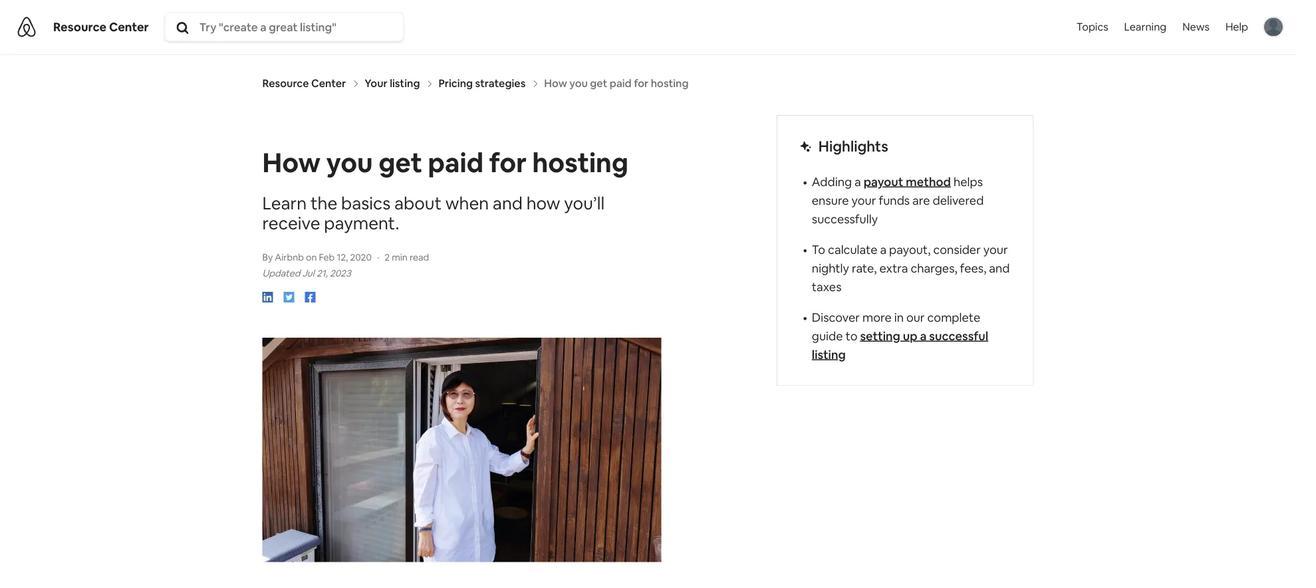 Task type: describe. For each thing, give the bounding box(es) containing it.
21,
[[317, 267, 328, 279]]

help
[[1226, 20, 1249, 34]]

how you get paid for hosting
[[262, 145, 629, 180]]

by airbnb on feb 12, 2020 · 2 min read updated jul 21, 2023
[[262, 251, 429, 279]]

0 horizontal spatial a
[[855, 174, 861, 190]]

hosting
[[533, 145, 629, 180]]

receive
[[262, 212, 320, 234]]

learning button
[[1117, 0, 1175, 53]]

highlights
[[819, 137, 889, 156]]

nightly
[[812, 260, 850, 276]]

min
[[392, 251, 408, 263]]

by
[[262, 251, 273, 263]]

news
[[1183, 20, 1210, 34]]

and inside to calculate a payout, consider your nightly rate, extra charges, fees, and taxes
[[990, 260, 1010, 276]]

funds
[[879, 193, 910, 208]]

your
[[365, 76, 388, 90]]

up
[[903, 328, 918, 344]]

read
[[410, 251, 429, 263]]

guide
[[812, 328, 843, 344]]

setting up a successful listing link
[[812, 328, 989, 363]]

payment.
[[324, 212, 400, 234]]

12,
[[337, 251, 348, 263]]

basics
[[341, 192, 391, 214]]

facebook image
[[305, 292, 316, 303]]

help link
[[1218, 0, 1257, 53]]

helps ensure your funds are delivered successfully
[[812, 174, 984, 227]]

get
[[379, 145, 423, 180]]

pricing
[[439, 76, 473, 90]]

resource center for bottommost resource center link
[[262, 76, 346, 90]]

resource center for left resource center link
[[53, 19, 149, 35]]

when
[[446, 192, 489, 214]]

payout method link
[[864, 174, 951, 190]]

adding
[[812, 174, 852, 190]]

our
[[907, 310, 925, 325]]

calculate
[[828, 242, 878, 257]]

0 horizontal spatial resource center link
[[53, 19, 149, 35]]

Search text field
[[199, 20, 401, 34]]

center for bottommost resource center link
[[311, 76, 346, 90]]

your listing link
[[365, 76, 420, 90]]

pricing strategies link
[[439, 76, 526, 90]]

center for left resource center link
[[109, 19, 149, 35]]

feb
[[319, 251, 335, 263]]

ensure
[[812, 193, 849, 208]]

on
[[306, 251, 317, 263]]

and inside learn the basics about when and how you'll receive payment.
[[493, 192, 523, 214]]

discover
[[812, 310, 860, 325]]

airbnb
[[275, 251, 304, 263]]

2023
[[330, 267, 351, 279]]

a for up
[[920, 328, 927, 344]]

the
[[311, 192, 338, 214]]

extra
[[880, 260, 909, 276]]

to
[[812, 242, 826, 257]]

learning
[[1125, 20, 1167, 34]]

successful
[[930, 328, 989, 344]]

rate,
[[852, 260, 877, 276]]

twitter image
[[284, 292, 294, 303]]

news button
[[1175, 0, 1218, 53]]

helps
[[954, 174, 983, 190]]

to calculate a payout, consider your nightly rate, extra charges, fees, and taxes
[[812, 242, 1010, 295]]

a for calculate
[[881, 242, 887, 257]]

about
[[394, 192, 442, 214]]



Task type: locate. For each thing, give the bounding box(es) containing it.
a inside setting up a successful listing
[[920, 328, 927, 344]]

1 vertical spatial and
[[990, 260, 1010, 276]]

listing inside setting up a successful listing
[[812, 347, 846, 363]]

discover more in our complete guide to
[[812, 310, 981, 344]]

pricing strategies
[[439, 76, 526, 90]]

setting up a successful listing
[[812, 328, 989, 363]]

tara's account image
[[1265, 18, 1283, 36]]

0 horizontal spatial resource center
[[53, 19, 149, 35]]

0 horizontal spatial your
[[852, 193, 877, 208]]

a
[[855, 174, 861, 190], [881, 242, 887, 257], [920, 328, 927, 344]]

0 horizontal spatial and
[[493, 192, 523, 214]]

and left the 'how'
[[493, 192, 523, 214]]

delivered
[[933, 193, 984, 208]]

0 vertical spatial and
[[493, 192, 523, 214]]

fees,
[[960, 260, 987, 276]]

strategies
[[475, 76, 526, 90]]

2
[[385, 251, 390, 263]]

center
[[109, 19, 149, 35], [311, 76, 346, 90]]

a right up
[[920, 328, 927, 344]]

for
[[489, 145, 527, 180]]

0 vertical spatial resource
[[53, 19, 107, 35]]

listing down guide
[[812, 347, 846, 363]]

1 vertical spatial a
[[881, 242, 887, 257]]

updated
[[262, 267, 300, 279]]

your up fees,
[[984, 242, 1009, 257]]

listing
[[390, 76, 420, 90], [812, 347, 846, 363]]

your inside helps ensure your funds are delivered successfully
[[852, 193, 877, 208]]

topics button
[[1074, 0, 1111, 56]]

how
[[262, 145, 321, 180]]

jul
[[302, 267, 315, 279]]

resource center
[[53, 19, 149, 35], [262, 76, 346, 90]]

1 horizontal spatial resource
[[262, 76, 309, 90]]

0 vertical spatial your
[[852, 193, 877, 208]]

you
[[326, 145, 373, 180]]

payout
[[864, 174, 904, 190]]

learn
[[262, 192, 307, 214]]

and
[[493, 192, 523, 214], [990, 260, 1010, 276]]

complete
[[928, 310, 981, 325]]

0 vertical spatial resource center link
[[53, 19, 149, 35]]

a left payout
[[855, 174, 861, 190]]

1 horizontal spatial listing
[[812, 347, 846, 363]]

1 horizontal spatial resource center
[[262, 76, 346, 90]]

1 vertical spatial resource
[[262, 76, 309, 90]]

consider
[[934, 242, 981, 257]]

0 vertical spatial a
[[855, 174, 861, 190]]

in
[[895, 310, 904, 325]]

resource center link
[[53, 19, 149, 35], [262, 76, 346, 90]]

and right fees,
[[990, 260, 1010, 276]]

1 vertical spatial listing
[[812, 347, 846, 363]]

2 horizontal spatial a
[[920, 328, 927, 344]]

to
[[846, 328, 858, 344]]

1 horizontal spatial a
[[881, 242, 887, 257]]

how
[[527, 192, 561, 214]]

your
[[852, 193, 877, 208], [984, 242, 1009, 257]]

listing right your
[[390, 76, 420, 90]]

a up extra
[[881, 242, 887, 257]]

2 vertical spatial a
[[920, 328, 927, 344]]

linkedin image
[[262, 292, 273, 303]]

charges,
[[911, 260, 958, 276]]

1 vertical spatial resource center
[[262, 76, 346, 90]]

a person stands in an open doorway. they're wearing a white, button-down shirt, tinted glasses, and red lipstick. image
[[262, 338, 662, 562], [262, 338, 662, 562]]

1 vertical spatial center
[[311, 76, 346, 90]]

0 vertical spatial resource center
[[53, 19, 149, 35]]

resource
[[53, 19, 107, 35], [262, 76, 309, 90]]

1 horizontal spatial and
[[990, 260, 1010, 276]]

paid
[[428, 145, 484, 180]]

topics
[[1077, 20, 1109, 34]]

1 horizontal spatial your
[[984, 242, 1009, 257]]

you'll
[[564, 192, 605, 214]]

0 horizontal spatial center
[[109, 19, 149, 35]]

1 horizontal spatial center
[[311, 76, 346, 90]]

setting
[[861, 328, 901, 344]]

1 vertical spatial your
[[984, 242, 1009, 257]]

adding a payout method
[[812, 174, 951, 190]]

0 horizontal spatial listing
[[390, 76, 420, 90]]

method
[[906, 174, 951, 190]]

1 horizontal spatial resource center link
[[262, 76, 346, 90]]

0 vertical spatial listing
[[390, 76, 420, 90]]

a inside to calculate a payout, consider your nightly rate, extra charges, fees, and taxes
[[881, 242, 887, 257]]

·
[[377, 251, 379, 263]]

more
[[863, 310, 892, 325]]

successfully
[[812, 211, 878, 227]]

your listing
[[365, 76, 420, 90]]

your inside to calculate a payout, consider your nightly rate, extra charges, fees, and taxes
[[984, 242, 1009, 257]]

2020
[[350, 251, 372, 263]]

are
[[913, 193, 931, 208]]

1 vertical spatial resource center link
[[262, 76, 346, 90]]

learn the basics about when and how you'll receive payment.
[[262, 192, 605, 234]]

taxes
[[812, 279, 842, 295]]

payout,
[[890, 242, 931, 257]]

0 horizontal spatial resource
[[53, 19, 107, 35]]

your down adding a payout method
[[852, 193, 877, 208]]

0 vertical spatial center
[[109, 19, 149, 35]]



Task type: vqa. For each thing, say whether or not it's contained in the screenshot.
updates
no



